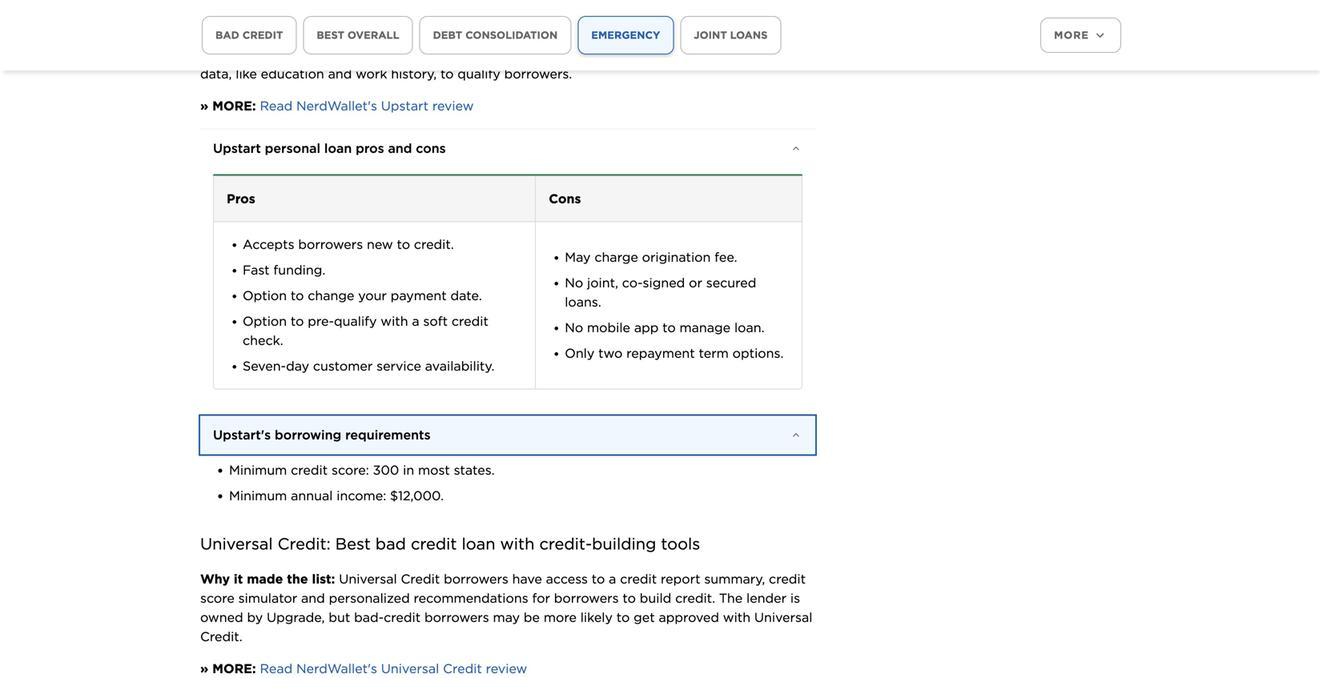 Task type: describe. For each thing, give the bounding box(es) containing it.
personal
[[265, 141, 321, 156]]

more button
[[1041, 18, 1122, 53]]

credit.
[[200, 629, 243, 645]]

to down "funding."
[[291, 288, 304, 304]]

building
[[592, 535, 657, 554]]

traditional
[[289, 47, 354, 62]]

borrowers up "funding."
[[298, 237, 363, 252]]

$12,000.
[[390, 488, 444, 504]]

fast
[[243, 262, 270, 278]]

qualify inside upstart is known for its advanced underwriting capabilities. the lender looks beyond traditional borrower information like credit and income and reviews alternative data, like education and work history, to qualify borrowers.
[[458, 66, 501, 82]]

1 vertical spatial like
[[236, 66, 257, 82]]

new
[[367, 237, 393, 252]]

read nerdwallet's upstart review link
[[260, 98, 474, 114]]

upstart is known for its advanced underwriting capabilities. the lender looks beyond traditional borrower information like credit and income and reviews alternative data, like education and work history, to qualify borrowers.
[[200, 28, 788, 82]]

borrowers down recommendations
[[425, 610, 489, 626]]

is inside upstart is known for its advanced underwriting capabilities. the lender looks beyond traditional borrower information like credit and income and reviews alternative data, like education and work history, to qualify borrowers.
[[390, 28, 400, 43]]

for inside universal credit borrowers have access to a credit report summary, credit score simulator and personalized recommendations for borrowers to build credit. the lender is owned by upgrade, but bad-credit borrowers may be more likely to get approved with universal credit.
[[532, 591, 550, 607]]

loan.
[[735, 320, 765, 336]]

upstart for known
[[339, 28, 387, 43]]

summary,
[[705, 572, 765, 587]]

credit down personalized on the left bottom of page
[[384, 610, 421, 626]]

have
[[513, 572, 542, 587]]

with inside universal credit borrowers have access to a credit report summary, credit score simulator and personalized recommendations for borrowers to build credit. the lender is owned by upgrade, but bad-credit borrowers may be more likely to get approved with universal credit.
[[723, 610, 751, 626]]

get
[[634, 610, 655, 626]]

charge
[[595, 250, 638, 265]]

debt
[[433, 29, 462, 41]]

its
[[472, 28, 487, 43]]

option for option to change your payment date.
[[243, 288, 287, 304]]

beyond
[[238, 47, 285, 62]]

pros
[[356, 141, 384, 156]]

work
[[356, 66, 387, 82]]

upstart's
[[213, 427, 271, 443]]

to up get on the left
[[623, 591, 636, 607]]

and inside "dropdown button"
[[388, 141, 412, 156]]

it for beyond
[[234, 28, 243, 43]]

and down traditional on the top of the page
[[328, 66, 352, 82]]

best
[[335, 535, 371, 554]]

annual
[[291, 488, 333, 504]]

consolidation
[[466, 29, 558, 41]]

check.
[[243, 333, 283, 349]]

only two repayment term options.
[[565, 346, 784, 361]]

tools
[[661, 535, 700, 554]]

date.
[[451, 288, 482, 304]]

bad-
[[354, 610, 384, 626]]

may charge origination fee.
[[565, 250, 738, 265]]

credit-
[[540, 535, 592, 554]]

no for no mobile app to manage loan.
[[565, 320, 583, 336]]

recommendations
[[414, 591, 529, 607]]

debt consolidation
[[433, 29, 558, 41]]

only
[[565, 346, 595, 361]]

states.
[[454, 463, 495, 478]]

universal down bad-
[[381, 661, 439, 677]]

option to change your payment date.
[[243, 288, 482, 304]]

two
[[599, 346, 623, 361]]

the for simulator
[[287, 572, 308, 587]]

more
[[544, 610, 577, 626]]

income
[[591, 47, 638, 62]]

history,
[[391, 66, 437, 82]]

credit up annual
[[291, 463, 328, 478]]

score
[[200, 591, 235, 607]]

loans.
[[565, 294, 602, 310]]

no mobile app to manage loan.
[[565, 320, 765, 336]]

joint,
[[587, 275, 619, 291]]

simulator
[[238, 591, 297, 607]]

credit inside upstart is known for its advanced underwriting capabilities. the lender looks beyond traditional borrower information like credit and income and reviews alternative data, like education and work history, to qualify borrowers.
[[523, 47, 560, 62]]

more: for » more:
[[212, 98, 256, 114]]

the inside upstart is known for its advanced underwriting capabilities. the lender looks beyond traditional borrower information like credit and income and reviews alternative data, like education and work history, to qualify borrowers.
[[720, 28, 744, 43]]

may
[[493, 610, 520, 626]]

secured
[[706, 275, 757, 291]]

the inside universal credit borrowers have access to a credit report summary, credit score simulator and personalized recommendations for borrowers to build credit. the lender is owned by upgrade, but bad-credit borrowers may be more likely to get approved with universal credit.
[[719, 591, 743, 607]]

repayment
[[627, 346, 695, 361]]

1 vertical spatial review
[[486, 661, 527, 677]]

credit right the summary,
[[769, 572, 806, 587]]

cons
[[549, 191, 581, 207]]

bad inside bad credit button
[[216, 29, 239, 41]]

minimum credit score: 300 in most states.
[[229, 463, 495, 478]]

mobile
[[587, 320, 631, 336]]

signed
[[643, 275, 685, 291]]

upstart personal loan pros and cons
[[213, 141, 446, 156]]

upstart personal loan pros and cons button
[[200, 129, 816, 168]]

loan inside "dropdown button"
[[324, 141, 352, 156]]

made for traditional
[[247, 28, 283, 43]]

accepts
[[243, 237, 295, 252]]

credit inside option to pre-qualify with a soft credit check.
[[452, 314, 489, 329]]

more
[[1055, 29, 1090, 41]]

for inside upstart is known for its advanced underwriting capabilities. the lender looks beyond traditional borrower information like credit and income and reviews alternative data, like education and work history, to qualify borrowers.
[[450, 28, 468, 43]]

pros
[[227, 191, 255, 207]]

universal credit: best bad credit loan with credit-building tools
[[200, 535, 700, 554]]

most
[[418, 463, 450, 478]]

is inside universal credit borrowers have access to a credit report summary, credit score simulator and personalized recommendations for borrowers to build credit. the lender is owned by upgrade, but bad-credit borrowers may be more likely to get approved with universal credit.
[[791, 591, 801, 607]]

seven-day customer service availability.
[[243, 359, 495, 374]]

borrowers up recommendations
[[444, 572, 509, 587]]

» more:
[[200, 98, 256, 114]]

day
[[286, 359, 309, 374]]

debt consolidation button
[[420, 16, 571, 54]]

but
[[329, 610, 350, 626]]

borrowing
[[275, 427, 342, 443]]

soft
[[423, 314, 448, 329]]

why it made the list: for traditional
[[200, 28, 335, 43]]

universal up personalized on the left bottom of page
[[339, 572, 397, 587]]

access
[[546, 572, 588, 587]]

requirements
[[345, 427, 431, 443]]

report
[[661, 572, 701, 587]]

customer
[[313, 359, 373, 374]]

1 horizontal spatial loan
[[462, 535, 496, 554]]

data,
[[200, 66, 232, 82]]

1 vertical spatial with
[[500, 535, 535, 554]]

known
[[404, 28, 446, 43]]



Task type: locate. For each thing, give the bounding box(es) containing it.
upstart down » more:
[[213, 141, 261, 156]]

best overall button
[[303, 16, 413, 54]]

credit up build
[[620, 572, 657, 587]]

the down the summary,
[[719, 591, 743, 607]]

with down the summary,
[[723, 610, 751, 626]]

upstart for loan
[[213, 141, 261, 156]]

information
[[420, 47, 494, 62]]

lender up alternative
[[748, 28, 788, 43]]

nerdwallet's down the but
[[296, 661, 377, 677]]

2 why from the top
[[200, 572, 230, 587]]

0 vertical spatial »
[[200, 98, 209, 114]]

why up the score
[[200, 572, 230, 587]]

more: down 'data,'
[[212, 98, 256, 114]]

credit down the $12,000.
[[411, 535, 457, 554]]

1 vertical spatial no
[[565, 320, 583, 336]]

option for option to pre-qualify with a soft credit check.
[[243, 314, 287, 329]]

manage
[[680, 320, 731, 336]]

lender inside universal credit borrowers have access to a credit report summary, credit score simulator and personalized recommendations for borrowers to build credit. the lender is owned by upgrade, but bad-credit borrowers may be more likely to get approved with universal credit.
[[747, 591, 787, 607]]

a left soft
[[412, 314, 420, 329]]

0 vertical spatial loan
[[324, 141, 352, 156]]

and inside universal credit borrowers have access to a credit report summary, credit score simulator and personalized recommendations for borrowers to build credit. the lender is owned by upgrade, but bad-credit borrowers may be more likely to get approved with universal credit.
[[301, 591, 325, 607]]

made up simulator on the bottom of page
[[247, 572, 283, 587]]

no up loans.
[[565, 275, 583, 291]]

to left get on the left
[[617, 610, 630, 626]]

1 vertical spatial read
[[260, 661, 293, 677]]

1 vertical spatial list:
[[312, 572, 335, 587]]

1 made from the top
[[247, 28, 283, 43]]

with inside option to pre-qualify with a soft credit check.
[[381, 314, 408, 329]]

credit up borrowers.
[[523, 47, 560, 62]]

1 vertical spatial lender
[[747, 591, 787, 607]]

why
[[200, 28, 230, 43], [200, 572, 230, 587]]

upstart down the history,
[[381, 98, 429, 114]]

1 horizontal spatial review
[[486, 661, 527, 677]]

build
[[640, 591, 672, 607]]

0 horizontal spatial for
[[450, 28, 468, 43]]

for up be
[[532, 591, 550, 607]]

joint loans
[[694, 29, 768, 41]]

1 horizontal spatial bad
[[376, 535, 406, 554]]

0 vertical spatial with
[[381, 314, 408, 329]]

1 vertical spatial bad
[[376, 535, 406, 554]]

2 more: from the top
[[212, 661, 256, 677]]

credit inside universal credit borrowers have access to a credit report summary, credit score simulator and personalized recommendations for borrowers to build credit. the lender is owned by upgrade, but bad-credit borrowers may be more likely to get approved with universal credit.
[[401, 572, 440, 587]]

2 vertical spatial with
[[723, 610, 751, 626]]

joint
[[694, 29, 727, 41]]

and right pros
[[388, 141, 412, 156]]

a
[[412, 314, 420, 329], [609, 572, 616, 587]]

1 vertical spatial »
[[200, 661, 209, 677]]

0 vertical spatial like
[[498, 47, 519, 62]]

a inside option to pre-qualify with a soft credit check.
[[412, 314, 420, 329]]

0 vertical spatial a
[[412, 314, 420, 329]]

bad right 'best'
[[376, 535, 406, 554]]

1 vertical spatial minimum
[[229, 488, 287, 504]]

0 horizontal spatial is
[[390, 28, 400, 43]]

no up 'only' in the left bottom of the page
[[565, 320, 583, 336]]

read nerdwallet's upstart review
[[260, 98, 474, 114]]

why for universal credit borrowers have access to a credit report summary, credit score simulator and personalized recommendations for borrowers to build credit. the lender is owned by upgrade, but bad-credit borrowers may be more likely to get approved with universal credit.
[[200, 572, 230, 587]]

capabilities.
[[642, 28, 717, 43]]

why it made the list:
[[200, 28, 335, 43], [200, 572, 335, 587]]

0 vertical spatial the
[[720, 28, 744, 43]]

credit up "beyond"
[[243, 29, 283, 41]]

or
[[689, 275, 703, 291]]

joint loans button
[[680, 16, 782, 54]]

to right new on the left top of the page
[[397, 237, 410, 252]]

why it made the list: up simulator on the bottom of page
[[200, 572, 335, 587]]

minimum annual income: $12,000.
[[229, 488, 444, 504]]

1 vertical spatial it
[[234, 572, 243, 587]]

0 vertical spatial is
[[390, 28, 400, 43]]

availability.
[[425, 359, 495, 374]]

1 horizontal spatial credit
[[443, 661, 482, 677]]

0 vertical spatial the
[[287, 28, 308, 43]]

1 horizontal spatial a
[[609, 572, 616, 587]]

1 vertical spatial a
[[609, 572, 616, 587]]

made for simulator
[[247, 572, 283, 587]]

owned
[[200, 610, 243, 626]]

0 horizontal spatial loan
[[324, 141, 352, 156]]

to down 'information' at the top left of the page
[[441, 66, 454, 82]]

2 » from the top
[[200, 661, 209, 677]]

it up the score
[[234, 572, 243, 587]]

lender inside upstart is known for its advanced underwriting capabilities. the lender looks beyond traditional borrower information like credit and income and reviews alternative data, like education and work history, to qualify borrowers.
[[748, 28, 788, 43]]

0 vertical spatial no
[[565, 275, 583, 291]]

option to pre-qualify with a soft credit check.
[[243, 314, 489, 349]]

» more: read nerdwallet's universal credit review
[[200, 661, 527, 677]]

loan up recommendations
[[462, 535, 496, 554]]

best overall
[[317, 29, 400, 41]]

qualify down 'information' at the top left of the page
[[458, 66, 501, 82]]

read down education
[[260, 98, 293, 114]]

why up 'looks'
[[200, 28, 230, 43]]

to right app
[[663, 320, 676, 336]]

the
[[287, 28, 308, 43], [287, 572, 308, 587]]

borrower
[[358, 47, 416, 62]]

0 horizontal spatial bad
[[216, 29, 239, 41]]

best
[[317, 29, 345, 41]]

co-
[[622, 275, 643, 291]]

term
[[699, 346, 729, 361]]

1 vertical spatial for
[[532, 591, 550, 607]]

1 horizontal spatial like
[[498, 47, 519, 62]]

1 vertical spatial nerdwallet's
[[296, 661, 377, 677]]

universal
[[200, 535, 273, 554], [339, 572, 397, 587], [755, 610, 813, 626], [381, 661, 439, 677]]

0 vertical spatial list:
[[312, 28, 335, 43]]

your
[[358, 288, 387, 304]]

nerdwallet's
[[296, 98, 377, 114], [296, 661, 377, 677]]

options.
[[733, 346, 784, 361]]

1 horizontal spatial is
[[791, 591, 801, 607]]

credit
[[401, 572, 440, 587], [443, 661, 482, 677]]

and
[[563, 47, 587, 62], [641, 47, 665, 62], [328, 66, 352, 82], [388, 141, 412, 156], [301, 591, 325, 607]]

seven-
[[243, 359, 286, 374]]

1 why from the top
[[200, 28, 230, 43]]

credit. inside universal credit borrowers have access to a credit report summary, credit score simulator and personalized recommendations for borrowers to build credit. the lender is owned by upgrade, but bad-credit borrowers may be more likely to get approved with universal credit.
[[676, 591, 716, 607]]

why it made the list: for simulator
[[200, 572, 335, 587]]

2 read from the top
[[260, 661, 293, 677]]

bad up 'looks'
[[216, 29, 239, 41]]

credit down recommendations
[[443, 661, 482, 677]]

nerdwallet's up upstart personal loan pros and cons
[[296, 98, 377, 114]]

0 vertical spatial bad
[[216, 29, 239, 41]]

product offers quick filters tab list
[[202, 16, 888, 144]]

funding.
[[274, 262, 325, 278]]

the up simulator on the bottom of page
[[287, 572, 308, 587]]

made up "beyond"
[[247, 28, 283, 43]]

no joint, co-signed or secured loans.
[[565, 275, 757, 310]]

app
[[634, 320, 659, 336]]

to right access
[[592, 572, 605, 587]]

1 vertical spatial is
[[791, 591, 801, 607]]

1 horizontal spatial with
[[500, 535, 535, 554]]

0 vertical spatial for
[[450, 28, 468, 43]]

1 nerdwallet's from the top
[[296, 98, 377, 114]]

option up check.
[[243, 314, 287, 329]]

1 vertical spatial loan
[[462, 535, 496, 554]]

credit.
[[414, 237, 454, 252], [676, 591, 716, 607]]

why for upstart is known for its advanced underwriting capabilities. the lender looks beyond traditional borrower information like credit and income and reviews alternative data, like education and work history, to qualify borrowers.
[[200, 28, 230, 43]]

universal credit borrowers have access to a credit report summary, credit score simulator and personalized recommendations for borrowers to build credit. the lender is owned by upgrade, but bad-credit borrowers may be more likely to get approved with universal credit.
[[200, 572, 813, 645]]

upstart's borrowing requirements button
[[200, 416, 816, 455]]

qualify down "option to change your payment date."
[[334, 314, 377, 329]]

may
[[565, 250, 591, 265]]

upstart
[[339, 28, 387, 43], [381, 98, 429, 114], [213, 141, 261, 156]]

1 vertical spatial option
[[243, 314, 287, 329]]

2 option from the top
[[243, 314, 287, 329]]

» for » more: read nerdwallet's universal credit review
[[200, 661, 209, 677]]

review down may
[[486, 661, 527, 677]]

0 horizontal spatial with
[[381, 314, 408, 329]]

0 vertical spatial option
[[243, 288, 287, 304]]

1 vertical spatial the
[[287, 572, 308, 587]]

for up 'information' at the top left of the page
[[450, 28, 468, 43]]

alternative
[[720, 47, 788, 62]]

more:
[[212, 98, 256, 114], [212, 661, 256, 677]]

upgrade,
[[267, 610, 325, 626]]

upstart up borrower
[[339, 28, 387, 43]]

read
[[260, 98, 293, 114], [260, 661, 293, 677]]

upstart inside upstart is known for its advanced underwriting capabilities. the lender looks beyond traditional borrower information like credit and income and reviews alternative data, like education and work history, to qualify borrowers.
[[339, 28, 387, 43]]

0 vertical spatial it
[[234, 28, 243, 43]]

0 vertical spatial qualify
[[458, 66, 501, 82]]

0 vertical spatial upstart
[[339, 28, 387, 43]]

1 list: from the top
[[312, 28, 335, 43]]

approved
[[659, 610, 720, 626]]

1 vertical spatial qualify
[[334, 314, 377, 329]]

0 horizontal spatial credit.
[[414, 237, 454, 252]]

no for no joint, co-signed or secured loans.
[[565, 275, 583, 291]]

like down consolidation
[[498, 47, 519, 62]]

0 vertical spatial review
[[433, 98, 474, 114]]

fee.
[[715, 250, 738, 265]]

like
[[498, 47, 519, 62], [236, 66, 257, 82]]

credit inside button
[[243, 29, 283, 41]]

1 option from the top
[[243, 288, 287, 304]]

1 horizontal spatial qualify
[[458, 66, 501, 82]]

0 vertical spatial credit
[[401, 572, 440, 587]]

0 horizontal spatial like
[[236, 66, 257, 82]]

option inside option to pre-qualify with a soft credit check.
[[243, 314, 287, 329]]

1 vertical spatial the
[[719, 591, 743, 607]]

2 made from the top
[[247, 572, 283, 587]]

universal up the score
[[200, 535, 273, 554]]

1 minimum from the top
[[229, 463, 287, 478]]

a inside universal credit borrowers have access to a credit report summary, credit score simulator and personalized recommendations for borrowers to build credit. the lender is owned by upgrade, but bad-credit borrowers may be more likely to get approved with universal credit.
[[609, 572, 616, 587]]

like down "beyond"
[[236, 66, 257, 82]]

with up have
[[500, 535, 535, 554]]

1 the from the top
[[287, 28, 308, 43]]

0 horizontal spatial credit
[[401, 572, 440, 587]]

credit. up 'approved'
[[676, 591, 716, 607]]

0 vertical spatial minimum
[[229, 463, 287, 478]]

no inside no joint, co-signed or secured loans.
[[565, 275, 583, 291]]

2 why it made the list: from the top
[[200, 572, 335, 587]]

» down 'data,'
[[200, 98, 209, 114]]

a down building
[[609, 572, 616, 587]]

1 vertical spatial more:
[[212, 661, 256, 677]]

in
[[403, 463, 414, 478]]

to inside upstart is known for its advanced underwriting capabilities. the lender looks beyond traditional borrower information like credit and income and reviews alternative data, like education and work history, to qualify borrowers.
[[441, 66, 454, 82]]

2 no from the top
[[565, 320, 583, 336]]

1 vertical spatial credit
[[443, 661, 482, 677]]

1 » from the top
[[200, 98, 209, 114]]

more: for » more: read nerdwallet's universal credit review
[[212, 661, 256, 677]]

emergency
[[592, 29, 660, 41]]

0 vertical spatial made
[[247, 28, 283, 43]]

credit down the universal credit: best bad credit loan with credit-building tools
[[401, 572, 440, 587]]

minimum down upstart's
[[229, 463, 287, 478]]

2 nerdwallet's from the top
[[296, 661, 377, 677]]

to
[[441, 66, 454, 82], [397, 237, 410, 252], [291, 288, 304, 304], [291, 314, 304, 329], [663, 320, 676, 336], [592, 572, 605, 587], [623, 591, 636, 607], [617, 610, 630, 626]]

» down credit.
[[200, 661, 209, 677]]

universal down the summary,
[[755, 610, 813, 626]]

borrowers up the "likely"
[[554, 591, 619, 607]]

with down 'your'
[[381, 314, 408, 329]]

bad credit
[[216, 29, 283, 41]]

personalized
[[329, 591, 410, 607]]

2 the from the top
[[287, 572, 308, 587]]

bad
[[216, 29, 239, 41], [376, 535, 406, 554]]

reviews
[[669, 47, 717, 62]]

qualify inside option to pre-qualify with a soft credit check.
[[334, 314, 377, 329]]

» for » more:
[[200, 98, 209, 114]]

cons
[[416, 141, 446, 156]]

0 vertical spatial read
[[260, 98, 293, 114]]

1 vertical spatial credit.
[[676, 591, 716, 607]]

2 vertical spatial upstart
[[213, 141, 261, 156]]

bad credit button
[[202, 16, 297, 54]]

0 vertical spatial more:
[[212, 98, 256, 114]]

option down fast
[[243, 288, 287, 304]]

list: for upstart
[[312, 28, 335, 43]]

0 horizontal spatial review
[[433, 98, 474, 114]]

1 horizontal spatial for
[[532, 591, 550, 607]]

advanced
[[491, 28, 552, 43]]

0 vertical spatial nerdwallet's
[[296, 98, 377, 114]]

0 vertical spatial lender
[[748, 28, 788, 43]]

to inside option to pre-qualify with a soft credit check.
[[291, 314, 304, 329]]

lender down the summary,
[[747, 591, 787, 607]]

upstart's borrowing requirements
[[213, 427, 431, 443]]

1 horizontal spatial credit.
[[676, 591, 716, 607]]

is
[[390, 28, 400, 43], [791, 591, 801, 607]]

loan left pros
[[324, 141, 352, 156]]

1 vertical spatial why
[[200, 572, 230, 587]]

credit down date.
[[452, 314, 489, 329]]

and up the upgrade,
[[301, 591, 325, 607]]

it for score
[[234, 572, 243, 587]]

service
[[377, 359, 421, 374]]

list: down credit:
[[312, 572, 335, 587]]

credit. up payment
[[414, 237, 454, 252]]

1 why it made the list: from the top
[[200, 28, 335, 43]]

minimum for minimum annual income: $12,000.
[[229, 488, 287, 504]]

1 vertical spatial made
[[247, 572, 283, 587]]

0 horizontal spatial qualify
[[334, 314, 377, 329]]

1 it from the top
[[234, 28, 243, 43]]

review
[[433, 98, 474, 114], [486, 661, 527, 677]]

to left pre-
[[291, 314, 304, 329]]

the up traditional on the top of the page
[[287, 28, 308, 43]]

loans
[[730, 29, 768, 41]]

the
[[720, 28, 744, 43], [719, 591, 743, 607]]

1 vertical spatial upstart
[[381, 98, 429, 114]]

likely
[[581, 610, 613, 626]]

upstart inside 'upstart personal loan pros and cons' "dropdown button"
[[213, 141, 261, 156]]

the up alternative
[[720, 28, 744, 43]]

0 vertical spatial why
[[200, 28, 230, 43]]

the for traditional
[[287, 28, 308, 43]]

1 no from the top
[[565, 275, 583, 291]]

1 vertical spatial why it made the list:
[[200, 572, 335, 587]]

1 more: from the top
[[212, 98, 256, 114]]

overall
[[348, 29, 400, 41]]

2 horizontal spatial with
[[723, 610, 751, 626]]

read down the upgrade,
[[260, 661, 293, 677]]

list: up traditional on the top of the page
[[312, 28, 335, 43]]

2 it from the top
[[234, 572, 243, 587]]

minimum left annual
[[229, 488, 287, 504]]

and down capabilities.
[[641, 47, 665, 62]]

2 list: from the top
[[312, 572, 335, 587]]

review up "cons"
[[433, 98, 474, 114]]

0 vertical spatial why it made the list:
[[200, 28, 335, 43]]

minimum for minimum credit score: 300 in most states.
[[229, 463, 287, 478]]

why it made the list: up "beyond"
[[200, 28, 335, 43]]

list: for universal
[[312, 572, 335, 587]]

0 vertical spatial credit.
[[414, 237, 454, 252]]

2 minimum from the top
[[229, 488, 287, 504]]

1 read from the top
[[260, 98, 293, 114]]

and down underwriting
[[563, 47, 587, 62]]

more: down credit.
[[212, 661, 256, 677]]

looks
[[200, 47, 234, 62]]

borrowers.
[[504, 66, 572, 82]]

it up "beyond"
[[234, 28, 243, 43]]

0 horizontal spatial a
[[412, 314, 420, 329]]

score:
[[332, 463, 369, 478]]



Task type: vqa. For each thing, say whether or not it's contained in the screenshot.
the education
yes



